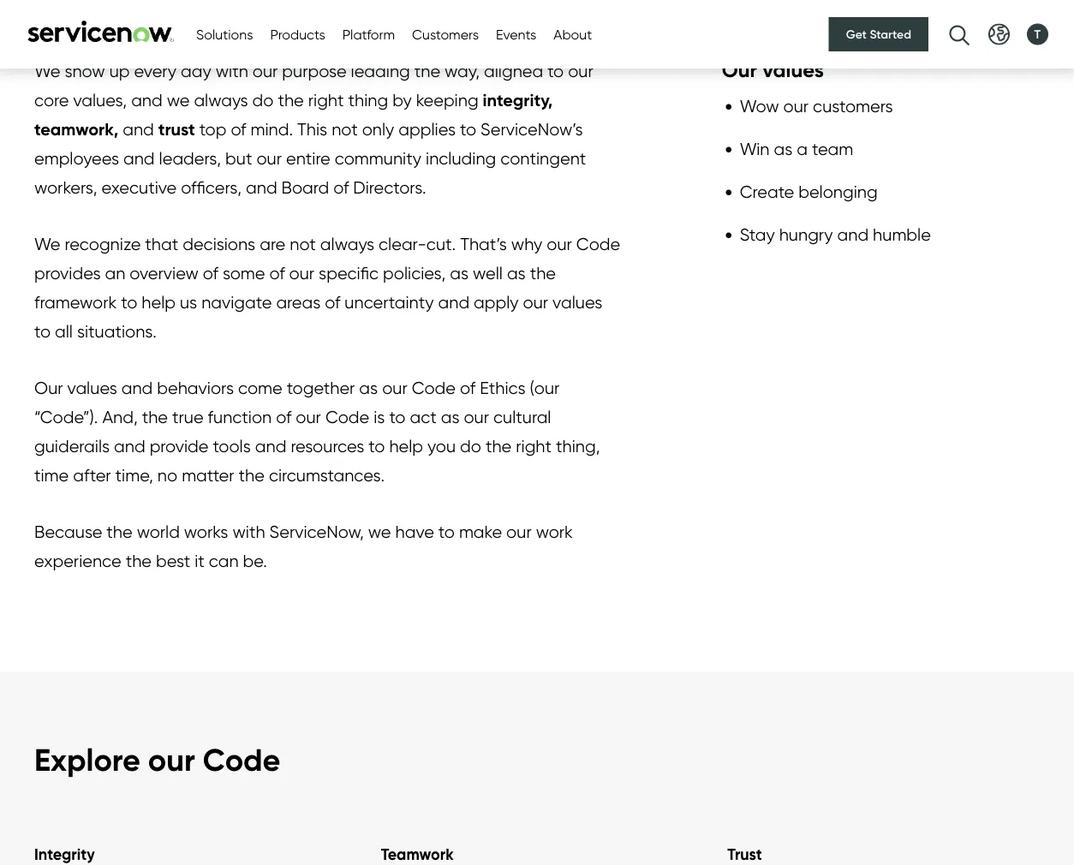 Task type: vqa. For each thing, say whether or not it's contained in the screenshot.
Come
yes



Task type: describe. For each thing, give the bounding box(es) containing it.
we show up every day with our purpose leading the way, aligned to our core values, and we always do the right thing by keeping
[[34, 61, 593, 110]]

our right wow
[[783, 96, 809, 117]]

and down belonging
[[837, 224, 869, 245]]

time
[[34, 465, 69, 486]]

you
[[427, 436, 456, 456]]

the left way
[[306, 3, 353, 42]]

employees
[[34, 148, 119, 169]]

keeping
[[416, 90, 478, 110]]

to inside because the world works with servicenow, we have to make our work experience the best it can be.
[[438, 522, 455, 542]]

trust
[[158, 119, 195, 140]]

and inside and trust
[[123, 119, 154, 140]]

and down but
[[246, 177, 277, 198]]

time,
[[115, 465, 153, 486]]

contingent
[[500, 148, 586, 169]]

customers
[[412, 26, 479, 42]]

and up and,
[[121, 378, 153, 398]]

core
[[34, 90, 69, 110]]

not inside we recognize that decisions are not always clear-cut. that's why our code provides an overview of some of our specific policies, as well as the framework to help us navigate areas of uncertainty and apply our values to all situations.
[[290, 234, 316, 254]]

servicenow's
[[481, 119, 583, 140]]

up
[[109, 61, 130, 81]]

top
[[199, 119, 226, 140]]

together
[[287, 378, 355, 398]]

act
[[410, 407, 437, 427]]

but
[[225, 148, 252, 169]]

the left world
[[106, 522, 132, 542]]

always inside we recognize that decisions are not always clear-cut. that's why our code provides an overview of some of our specific policies, as well as the framework to help us navigate areas of uncertainty and apply our values to all situations.
[[320, 234, 374, 254]]

policies,
[[383, 263, 446, 283]]

every
[[134, 61, 176, 81]]

our down "ethics"
[[464, 407, 489, 427]]

function
[[208, 407, 272, 427]]

our up areas
[[289, 263, 314, 283]]

ethics
[[480, 378, 525, 398]]

an
[[105, 263, 125, 283]]

a
[[797, 139, 808, 159]]

can
[[209, 551, 239, 571]]

way
[[361, 3, 420, 42]]

thing
[[348, 90, 388, 110]]

come
[[238, 378, 282, 398]]

our down about dropdown button
[[568, 61, 593, 81]]

that's
[[460, 234, 507, 254]]

decisions
[[183, 234, 255, 254]]

of down the decisions
[[203, 263, 218, 283]]

create
[[740, 182, 794, 202]]

make
[[459, 522, 502, 542]]

the up mind.
[[278, 90, 304, 110]]

as left well
[[450, 263, 469, 283]]

the down cultural
[[486, 436, 512, 456]]

matter
[[182, 465, 234, 486]]

with inside we show up every day with our purpose leading the way, aligned to our core values, and we always do the right thing by keeping
[[216, 61, 248, 81]]

values for our values
[[762, 56, 824, 83]]

we inside we show up every day with our purpose leading the way, aligned to our core values, and we always do the right thing by keeping
[[167, 90, 190, 110]]

best
[[156, 551, 190, 571]]

"code").
[[34, 407, 98, 427]]

about button
[[554, 24, 592, 45]]

show
[[65, 61, 105, 81]]

our right explore
[[148, 740, 195, 779]]

guiderails
[[34, 436, 110, 456]]

we inside because the world works with servicenow, we have to make our work experience the best it can be.
[[368, 522, 391, 542]]

recognize
[[65, 234, 141, 254]]

to left all
[[34, 321, 51, 342]]

our inside because the world works with servicenow, we have to make our work experience the best it can be.
[[506, 522, 532, 542]]

help inside our values and behaviors come together as our code of ethics (our "code"). and, the true function of our code is to act as our cultural guiderails and provide tools and resources to help you do the right thing, time after time, no matter the circumstances.
[[389, 436, 423, 456]]

of down are
[[269, 263, 285, 283]]

values for our values and behaviors come together as our code of ethics (our "code"). and, the true function of our code is to act as our cultural guiderails and provide tools and resources to help you do the right thing, time after time, no matter the circumstances.
[[67, 378, 117, 398]]

including
[[426, 148, 496, 169]]

our purpose leads the way
[[34, 3, 420, 42]]

directors.
[[353, 177, 426, 198]]

teamwork,
[[34, 119, 118, 140]]

stay
[[740, 224, 775, 245]]

our down leads
[[252, 61, 278, 81]]

clear-
[[379, 234, 426, 254]]

platform
[[342, 26, 395, 42]]

provide
[[150, 436, 209, 456]]

do inside we show up every day with our purpose leading the way, aligned to our core values, and we always do the right thing by keeping
[[252, 90, 274, 110]]

explore
[[34, 740, 140, 779]]

always inside we show up every day with our purpose leading the way, aligned to our core values, and we always do the right thing by keeping
[[194, 90, 248, 110]]

board
[[281, 177, 329, 198]]

our values and behaviors come together as our code of ethics (our "code"). and, the true function of our code is to act as our cultural guiderails and provide tools and resources to help you do the right thing, time after time, no matter the circumstances.
[[34, 378, 600, 486]]

get started
[[846, 27, 911, 42]]

get
[[846, 27, 867, 42]]

day
[[181, 61, 211, 81]]

works
[[184, 522, 228, 542]]

cultural
[[493, 407, 551, 427]]

our for our values and behaviors come together as our code of ethics (our "code"). and, the true function of our code is to act as our cultural guiderails and provide tools and resources to help you do the right thing, time after time, no matter the circumstances.
[[34, 378, 63, 398]]

teamwork
[[381, 845, 454, 864]]

started
[[870, 27, 911, 42]]

do inside our values and behaviors come together as our code of ethics (our "code"). and, the true function of our code is to act as our cultural guiderails and provide tools and resources to help you do the right thing, time after time, no matter the circumstances.
[[460, 436, 481, 456]]

our for our purpose leads the way
[[34, 3, 88, 42]]

experience
[[34, 551, 121, 571]]

leading
[[351, 61, 410, 81]]

integrity
[[34, 845, 95, 864]]

our up is
[[382, 378, 407, 398]]

not inside top of mind. this not only applies to servicenow's employees and leaders, but our entire community including contingent workers, executive officers, and board of directors.
[[332, 119, 358, 140]]

win
[[740, 139, 770, 159]]

our right apply
[[523, 292, 548, 313]]

by
[[392, 90, 412, 110]]

thing,
[[556, 436, 600, 456]]

situations.
[[77, 321, 157, 342]]

get started link
[[829, 17, 928, 51]]

win as a team
[[740, 139, 853, 159]]

solutions button
[[196, 24, 253, 45]]

the left way, at the top left
[[414, 61, 440, 81]]

are
[[260, 234, 285, 254]]

community
[[335, 148, 421, 169]]

apply
[[474, 292, 519, 313]]

trust
[[727, 845, 762, 864]]

aligned
[[484, 61, 543, 81]]



Task type: locate. For each thing, give the bounding box(es) containing it.
framework
[[34, 292, 117, 313]]

1 vertical spatial we
[[34, 234, 60, 254]]

uncertainty
[[345, 292, 434, 313]]

we up trust
[[167, 90, 190, 110]]

to right is
[[389, 407, 405, 427]]

our down mind.
[[256, 148, 282, 169]]

events
[[496, 26, 536, 42]]

values inside our values and behaviors come together as our code of ethics (our "code"). and, the true function of our code is to act as our cultural guiderails and provide tools and resources to help you do the right thing, time after time, no matter the circumstances.
[[67, 378, 117, 398]]

1 vertical spatial right
[[516, 436, 552, 456]]

and up executive
[[123, 148, 155, 169]]

our for our values
[[722, 56, 757, 83]]

about
[[554, 26, 592, 42]]

1 horizontal spatial right
[[516, 436, 552, 456]]

0 vertical spatial always
[[194, 90, 248, 110]]

our inside our values and behaviors come together as our code of ethics (our "code"). and, the true function of our code is to act as our cultural guiderails and provide tools and resources to help you do the right thing, time after time, no matter the circumstances.
[[34, 378, 63, 398]]

with right day
[[216, 61, 248, 81]]

humble
[[873, 224, 931, 245]]

as left a
[[774, 139, 793, 159]]

we inside we recognize that decisions are not always clear-cut. that's why our code provides an overview of some of our specific policies, as well as the framework to help us navigate areas of uncertainty and apply our values to all situations.
[[34, 234, 60, 254]]

behaviors
[[157, 378, 234, 398]]

and right 'tools'
[[255, 436, 286, 456]]

this
[[297, 119, 327, 140]]

as right act
[[441, 407, 459, 427]]

navigate
[[201, 292, 272, 313]]

products button
[[270, 24, 325, 45]]

values up wow our customers
[[762, 56, 824, 83]]

servicenow,
[[269, 522, 364, 542]]

as
[[774, 139, 793, 159], [450, 263, 469, 283], [507, 263, 526, 283], [359, 378, 378, 398], [441, 407, 459, 427]]

our left work
[[506, 522, 532, 542]]

top of mind. this not only applies to servicenow's employees and leaders, but our entire community including contingent workers, executive officers, and board of directors.
[[34, 119, 586, 198]]

1 vertical spatial purpose
[[282, 61, 347, 81]]

always up specific
[[320, 234, 374, 254]]

our up the show
[[34, 3, 88, 42]]

2 vertical spatial values
[[67, 378, 117, 398]]

do
[[252, 90, 274, 110], [460, 436, 481, 456]]

have
[[395, 522, 434, 542]]

officers,
[[181, 177, 242, 198]]

1 horizontal spatial values
[[553, 292, 602, 313]]

code inside we recognize that decisions are not always clear-cut. that's why our code provides an overview of some of our specific policies, as well as the framework to help us navigate areas of uncertainty and apply our values to all situations.
[[576, 234, 620, 254]]

products
[[270, 26, 325, 42]]

1 vertical spatial values
[[553, 292, 602, 313]]

0 horizontal spatial always
[[194, 90, 248, 110]]

the inside we recognize that decisions are not always clear-cut. that's why our code provides an overview of some of our specific policies, as well as the framework to help us navigate areas of uncertainty and apply our values to all situations.
[[530, 263, 556, 283]]

of left "ethics"
[[460, 378, 475, 398]]

0 horizontal spatial not
[[290, 234, 316, 254]]

our up wow
[[722, 56, 757, 83]]

our up "code").
[[34, 378, 63, 398]]

our right why
[[547, 234, 572, 254]]

the left true
[[142, 407, 168, 427]]

0 horizontal spatial values
[[67, 378, 117, 398]]

resources
[[291, 436, 364, 456]]

to down is
[[369, 436, 385, 456]]

2 vertical spatial our
[[34, 378, 63, 398]]

of
[[231, 119, 246, 140], [333, 177, 349, 198], [203, 263, 218, 283], [269, 263, 285, 283], [325, 292, 340, 313], [460, 378, 475, 398], [276, 407, 292, 427]]

no
[[157, 465, 177, 486]]

0 vertical spatial we
[[167, 90, 190, 110]]

stay hungry and humble
[[740, 224, 931, 245]]

the left best on the left bottom
[[126, 551, 152, 571]]

we for we show up every day with our purpose leading the way, aligned to our core values, and we always do the right thing by keeping
[[34, 61, 60, 81]]

wow
[[740, 96, 779, 117]]

customers button
[[412, 24, 479, 45]]

we up core
[[34, 61, 60, 81]]

0 horizontal spatial purpose
[[95, 3, 212, 42]]

we recognize that decisions are not always clear-cut. that's why our code provides an overview of some of our specific policies, as well as the framework to help us navigate areas of uncertainty and apply our values to all situations.
[[34, 234, 620, 342]]

1 we from the top
[[34, 61, 60, 81]]

specific
[[319, 263, 379, 283]]

create belonging
[[740, 182, 878, 202]]

0 vertical spatial not
[[332, 119, 358, 140]]

and inside we recognize that decisions are not always clear-cut. that's why our code provides an overview of some of our specific policies, as well as the framework to help us navigate areas of uncertainty and apply our values to all situations.
[[438, 292, 469, 313]]

true
[[172, 407, 204, 427]]

because the world works with servicenow, we have to make our work experience the best it can be.
[[34, 522, 573, 571]]

with
[[216, 61, 248, 81], [232, 522, 265, 542]]

0 vertical spatial do
[[252, 90, 274, 110]]

do right you
[[460, 436, 481, 456]]

we left 'have'
[[368, 522, 391, 542]]

0 vertical spatial purpose
[[95, 3, 212, 42]]

purpose inside we show up every day with our purpose leading the way, aligned to our core values, and we always do the right thing by keeping
[[282, 61, 347, 81]]

our down 'together' at the left top of the page
[[296, 407, 321, 427]]

0 vertical spatial help
[[142, 292, 176, 313]]

as right well
[[507, 263, 526, 283]]

servicenow image
[[26, 20, 176, 42]]

2 we from the top
[[34, 234, 60, 254]]

to up including
[[460, 119, 476, 140]]

we inside we show up every day with our purpose leading the way, aligned to our core values, and we always do the right thing by keeping
[[34, 61, 60, 81]]

world
[[137, 522, 180, 542]]

the down why
[[530, 263, 556, 283]]

with inside because the world works with servicenow, we have to make our work experience the best it can be.
[[232, 522, 265, 542]]

to right 'have'
[[438, 522, 455, 542]]

the down 'tools'
[[239, 465, 265, 486]]

0 vertical spatial with
[[216, 61, 248, 81]]

we
[[167, 90, 190, 110], [368, 522, 391, 542]]

right inside our values and behaviors come together as our code of ethics (our "code"). and, the true function of our code is to act as our cultural guiderails and provide tools and resources to help you do the right thing, time after time, no matter the circumstances.
[[516, 436, 552, 456]]

explore our code
[[34, 740, 280, 779]]

purpose up the every
[[95, 3, 212, 42]]

integrity, teamwork,
[[34, 89, 553, 140]]

values inside we recognize that decisions are not always clear-cut. that's why our code provides an overview of some of our specific policies, as well as the framework to help us navigate areas of uncertainty and apply our values to all situations.
[[553, 292, 602, 313]]

is
[[374, 407, 385, 427]]

of down specific
[[325, 292, 340, 313]]

executive
[[101, 177, 177, 198]]

and down the every
[[131, 90, 162, 110]]

not
[[332, 119, 358, 140], [290, 234, 316, 254]]

and up time,
[[114, 436, 145, 456]]

because
[[34, 522, 102, 542]]

1 horizontal spatial always
[[320, 234, 374, 254]]

1 horizontal spatial purpose
[[282, 61, 347, 81]]

not right this at left
[[332, 119, 358, 140]]

all
[[55, 321, 73, 342]]

1 vertical spatial always
[[320, 234, 374, 254]]

right inside we show up every day with our purpose leading the way, aligned to our core values, and we always do the right thing by keeping
[[308, 90, 344, 110]]

and left apply
[[438, 292, 469, 313]]

to inside we show up every day with our purpose leading the way, aligned to our core values, and we always do the right thing by keeping
[[547, 61, 564, 81]]

customers
[[813, 96, 893, 117]]

help down act
[[389, 436, 423, 456]]

1 vertical spatial help
[[389, 436, 423, 456]]

tools
[[213, 436, 251, 456]]

0 horizontal spatial help
[[142, 292, 176, 313]]

cut.
[[426, 234, 456, 254]]

0 horizontal spatial right
[[308, 90, 344, 110]]

1 vertical spatial we
[[368, 522, 391, 542]]

to up situations. on the top left
[[121, 292, 137, 313]]

2 horizontal spatial values
[[762, 56, 824, 83]]

with up be.
[[232, 522, 265, 542]]

only
[[362, 119, 394, 140]]

1 horizontal spatial not
[[332, 119, 358, 140]]

us
[[180, 292, 197, 313]]

we
[[34, 61, 60, 81], [34, 234, 60, 254]]

to inside top of mind. this not only applies to servicenow's employees and leaders, but our entire community including contingent workers, executive officers, and board of directors.
[[460, 119, 476, 140]]

areas
[[276, 292, 321, 313]]

integrity,
[[483, 89, 553, 111]]

our values
[[722, 56, 824, 83]]

1 horizontal spatial help
[[389, 436, 423, 456]]

0 horizontal spatial do
[[252, 90, 274, 110]]

1 horizontal spatial do
[[460, 436, 481, 456]]

and inside we show up every day with our purpose leading the way, aligned to our core values, and we always do the right thing by keeping
[[131, 90, 162, 110]]

wow our customers
[[740, 96, 893, 117]]

0 vertical spatial values
[[762, 56, 824, 83]]

after
[[73, 465, 111, 486]]

1 vertical spatial not
[[290, 234, 316, 254]]

we for we recognize that decisions are not always clear-cut. that's why our code provides an overview of some of our specific policies, as well as the framework to help us navigate areas of uncertainty and apply our values to all situations.
[[34, 234, 60, 254]]

platform button
[[342, 24, 395, 45]]

it
[[195, 551, 205, 571]]

0 vertical spatial we
[[34, 61, 60, 81]]

to
[[547, 61, 564, 81], [460, 119, 476, 140], [121, 292, 137, 313], [34, 321, 51, 342], [389, 407, 405, 427], [369, 436, 385, 456], [438, 522, 455, 542]]

1 horizontal spatial we
[[368, 522, 391, 542]]

of down come
[[276, 407, 292, 427]]

some
[[223, 263, 265, 283]]

help down overview
[[142, 292, 176, 313]]

and left trust
[[123, 119, 154, 140]]

purpose down 'products' "dropdown button"
[[282, 61, 347, 81]]

not right are
[[290, 234, 316, 254]]

events button
[[496, 24, 536, 45]]

mind.
[[251, 119, 293, 140]]

(our
[[530, 378, 560, 398]]

1 vertical spatial do
[[460, 436, 481, 456]]

circumstances.
[[269, 465, 385, 486]]

belonging
[[798, 182, 878, 202]]

team
[[812, 139, 853, 159]]

always up top
[[194, 90, 248, 110]]

0 horizontal spatial we
[[167, 90, 190, 110]]

leads
[[220, 3, 298, 42]]

to down about dropdown button
[[547, 61, 564, 81]]

applies
[[399, 119, 456, 140]]

why
[[511, 234, 542, 254]]

values right apply
[[553, 292, 602, 313]]

right down cultural
[[516, 436, 552, 456]]

1 vertical spatial with
[[232, 522, 265, 542]]

right up this at left
[[308, 90, 344, 110]]

values,
[[73, 90, 127, 110]]

1 vertical spatial our
[[722, 56, 757, 83]]

help inside we recognize that decisions are not always clear-cut. that's why our code provides an overview of some of our specific policies, as well as the framework to help us navigate areas of uncertainty and apply our values to all situations.
[[142, 292, 176, 313]]

0 vertical spatial our
[[34, 3, 88, 42]]

be.
[[243, 551, 267, 571]]

of right top
[[231, 119, 246, 140]]

entire
[[286, 148, 330, 169]]

we up provides
[[34, 234, 60, 254]]

work
[[536, 522, 573, 542]]

values up "code").
[[67, 378, 117, 398]]

well
[[473, 263, 503, 283]]

our inside top of mind. this not only applies to servicenow's employees and leaders, but our entire community including contingent workers, executive officers, and board of directors.
[[256, 148, 282, 169]]

as up is
[[359, 378, 378, 398]]

0 vertical spatial right
[[308, 90, 344, 110]]

of right board on the left top of page
[[333, 177, 349, 198]]

do up mind.
[[252, 90, 274, 110]]

that
[[145, 234, 178, 254]]

help
[[142, 292, 176, 313], [389, 436, 423, 456]]



